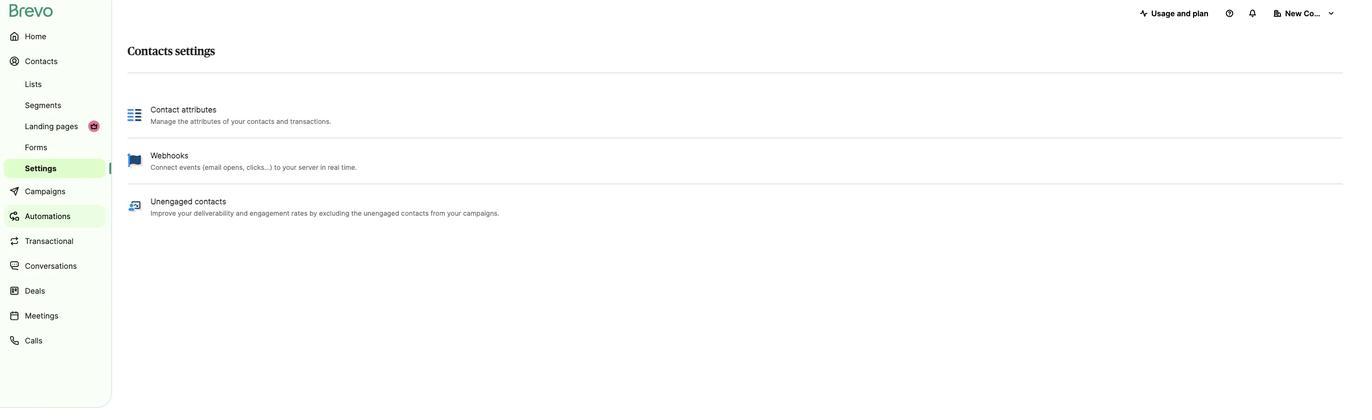 Task type: vqa. For each thing, say whether or not it's contained in the screenshot.
the leftmost Contacts
yes



Task type: describe. For each thing, give the bounding box(es) containing it.
webhooks connect events (email opens, clicks…) to your server in real time.
[[151, 151, 357, 171]]

transactions.
[[290, 117, 331, 125]]

your inside webhooks connect events (email opens, clicks…) to your server in real time.
[[282, 163, 296, 171]]

from
[[431, 209, 445, 217]]

new company
[[1285, 9, 1339, 18]]

real
[[328, 163, 339, 171]]

transactional
[[25, 237, 74, 246]]

plan
[[1193, 9, 1209, 18]]

segments
[[25, 101, 61, 110]]

and inside contact attributes manage the attributes of your contacts and transactions.
[[276, 117, 288, 125]]

time.
[[341, 163, 357, 171]]

contact attributes manage the attributes of your contacts and transactions.
[[151, 105, 331, 125]]

transactional link
[[4, 230, 105, 253]]

1 vertical spatial attributes
[[190, 117, 221, 125]]

contacts inside contact attributes manage the attributes of your contacts and transactions.
[[247, 117, 275, 125]]

automations
[[25, 212, 71, 221]]

usage and plan
[[1151, 9, 1209, 18]]

landing
[[25, 122, 54, 131]]

opens,
[[223, 163, 245, 171]]

manage
[[151, 117, 176, 125]]

left___rvooi image
[[90, 123, 98, 130]]

your right 'from'
[[447, 209, 461, 217]]

home link
[[4, 25, 105, 48]]

unengaged
[[151, 197, 193, 206]]

calls link
[[4, 330, 105, 353]]

0 vertical spatial attributes
[[182, 105, 217, 114]]

pages
[[56, 122, 78, 131]]

contacts for contacts
[[25, 57, 58, 66]]

excluding
[[319, 209, 349, 217]]

settings link
[[4, 159, 105, 178]]

forms
[[25, 143, 47, 152]]

in
[[320, 163, 326, 171]]

and inside unengaged contacts improve your deliverability and engagement rates by excluding the unengaged contacts from your campaigns.
[[236, 209, 248, 217]]

contact
[[151, 105, 179, 114]]

company
[[1304, 9, 1339, 18]]

campaigns
[[25, 187, 65, 197]]

deliverability
[[194, 209, 234, 217]]

campaigns link
[[4, 180, 105, 203]]

contacts link
[[4, 50, 105, 73]]

events
[[179, 163, 200, 171]]

lists
[[25, 80, 42, 89]]

new company button
[[1266, 4, 1343, 23]]

forms link
[[4, 138, 105, 157]]

settings
[[25, 164, 57, 174]]

campaigns.
[[463, 209, 499, 217]]

your down "unengaged" at left
[[178, 209, 192, 217]]

deals link
[[4, 280, 105, 303]]

unengaged contacts improve your deliverability and engagement rates by excluding the unengaged contacts from your campaigns.
[[151, 197, 499, 217]]



Task type: locate. For each thing, give the bounding box(es) containing it.
attributes
[[182, 105, 217, 114], [190, 117, 221, 125]]

1 horizontal spatial contacts
[[247, 117, 275, 125]]

1 vertical spatial and
[[276, 117, 288, 125]]

lists link
[[4, 75, 105, 94]]

your right to
[[282, 163, 296, 171]]

(email
[[202, 163, 221, 171]]

and left transactions.
[[276, 117, 288, 125]]

0 horizontal spatial the
[[178, 117, 188, 125]]

the right manage
[[178, 117, 188, 125]]

2 vertical spatial contacts
[[401, 209, 429, 217]]

segments link
[[4, 96, 105, 115]]

the inside contact attributes manage the attributes of your contacts and transactions.
[[178, 117, 188, 125]]

meetings
[[25, 312, 58, 321]]

1 horizontal spatial contacts
[[128, 46, 173, 58]]

0 vertical spatial contacts
[[247, 117, 275, 125]]

contacts right of at the top
[[247, 117, 275, 125]]

attributes right contact
[[182, 105, 217, 114]]

contacts settings
[[128, 46, 215, 58]]

your
[[231, 117, 245, 125], [282, 163, 296, 171], [178, 209, 192, 217], [447, 209, 461, 217]]

and left engagement
[[236, 209, 248, 217]]

0 horizontal spatial and
[[236, 209, 248, 217]]

2 horizontal spatial contacts
[[401, 209, 429, 217]]

the inside unengaged contacts improve your deliverability and engagement rates by excluding the unengaged contacts from your campaigns.
[[351, 209, 362, 217]]

and inside button
[[1177, 9, 1191, 18]]

new
[[1285, 9, 1302, 18]]

home
[[25, 32, 46, 41]]

1 vertical spatial the
[[351, 209, 362, 217]]

0 horizontal spatial contacts
[[195, 197, 226, 206]]

1 vertical spatial contacts
[[195, 197, 226, 206]]

the
[[178, 117, 188, 125], [351, 209, 362, 217]]

1 horizontal spatial and
[[276, 117, 288, 125]]

contacts left settings
[[128, 46, 173, 58]]

0 horizontal spatial contacts
[[25, 57, 58, 66]]

2 horizontal spatial and
[[1177, 9, 1191, 18]]

your right of at the top
[[231, 117, 245, 125]]

connect
[[151, 163, 177, 171]]

webhooks
[[151, 151, 189, 160]]

attributes left of at the top
[[190, 117, 221, 125]]

0 vertical spatial the
[[178, 117, 188, 125]]

improve
[[151, 209, 176, 217]]

engagement
[[250, 209, 290, 217]]

unengaged
[[364, 209, 399, 217]]

usage and plan button
[[1132, 4, 1216, 23]]

your inside contact attributes manage the attributes of your contacts and transactions.
[[231, 117, 245, 125]]

contacts
[[247, 117, 275, 125], [195, 197, 226, 206], [401, 209, 429, 217]]

contacts for contacts settings
[[128, 46, 173, 58]]

contacts up the lists
[[25, 57, 58, 66]]

and
[[1177, 9, 1191, 18], [276, 117, 288, 125], [236, 209, 248, 217]]

calls
[[25, 337, 42, 346]]

rates
[[291, 209, 308, 217]]

clicks…)
[[246, 163, 272, 171]]

contacts
[[128, 46, 173, 58], [25, 57, 58, 66]]

to
[[274, 163, 281, 171]]

conversations
[[25, 262, 77, 271]]

contacts up 'deliverability'
[[195, 197, 226, 206]]

automations link
[[4, 205, 105, 228]]

contacts left 'from'
[[401, 209, 429, 217]]

meetings link
[[4, 305, 105, 328]]

and left the plan
[[1177, 9, 1191, 18]]

by
[[309, 209, 317, 217]]

2 vertical spatial and
[[236, 209, 248, 217]]

conversations link
[[4, 255, 105, 278]]

server
[[298, 163, 318, 171]]

settings
[[175, 46, 215, 58]]

of
[[223, 117, 229, 125]]

deals
[[25, 287, 45, 296]]

1 horizontal spatial the
[[351, 209, 362, 217]]

the right excluding
[[351, 209, 362, 217]]

landing pages link
[[4, 117, 105, 136]]

0 vertical spatial and
[[1177, 9, 1191, 18]]

usage
[[1151, 9, 1175, 18]]

landing pages
[[25, 122, 78, 131]]



